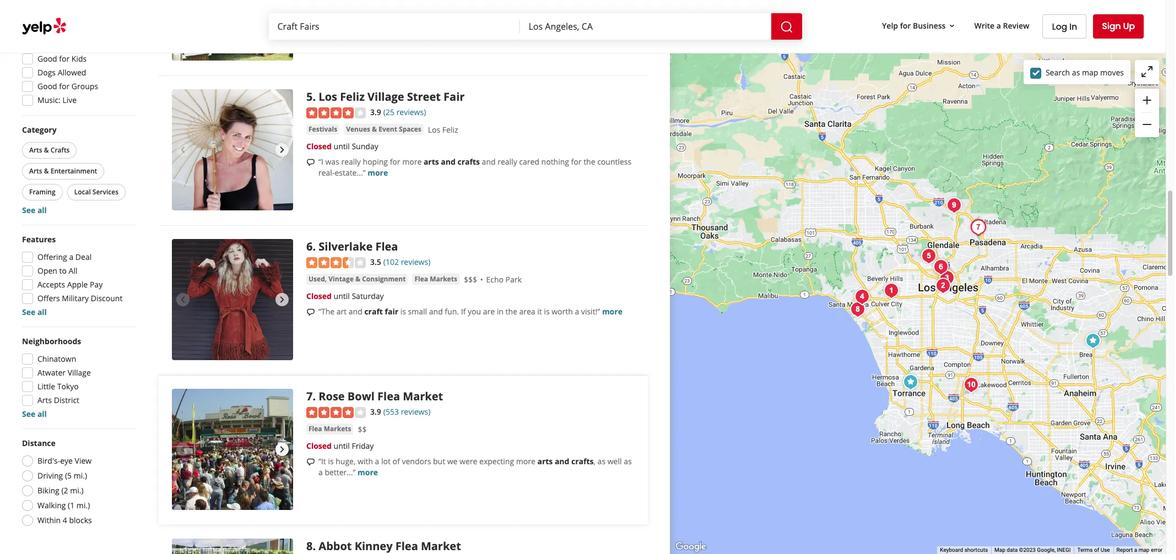 Task type: vqa. For each thing, say whether or not it's contained in the screenshot.
the rightmost the really
yes



Task type: locate. For each thing, give the bounding box(es) containing it.
1 horizontal spatial really
[[498, 157, 518, 167]]

1 vertical spatial 3.9 star rating image
[[307, 407, 366, 418]]

flea markets for the top flea markets "button"
[[415, 275, 458, 284]]

3.5 star rating image
[[307, 258, 366, 269]]

1 horizontal spatial crafts
[[572, 457, 594, 467]]

1 horizontal spatial markets
[[430, 275, 458, 284]]

next image
[[276, 144, 289, 157]]

silverlake
[[319, 239, 373, 254]]

1 vertical spatial village
[[68, 368, 91, 378]]

mi.) right (5
[[74, 471, 87, 481]]

flea markets up the closed until friday at the left bottom of page
[[309, 425, 351, 434]]

0 vertical spatial markets
[[430, 275, 458, 284]]

mi.) for walking (1 mi.)
[[77, 501, 90, 511]]

3.9 left (25
[[370, 107, 381, 118]]

echo
[[486, 275, 504, 285]]

small
[[408, 307, 427, 317]]

1 horizontal spatial santa monica festival image
[[852, 286, 874, 308]]

more link
[[360, 7, 380, 17], [368, 168, 388, 178], [603, 307, 623, 317], [358, 468, 378, 478]]

military
[[62, 293, 89, 304]]

village up (25
[[368, 90, 404, 104]]

countless
[[598, 157, 632, 167]]

enchanted country pumpkins & christmas trees image
[[1083, 330, 1105, 352]]

& down arts & crafts button
[[44, 166, 49, 176]]

flea markets link up the closed until friday at the left bottom of page
[[307, 424, 354, 435]]

2 vertical spatial closed
[[307, 441, 332, 452]]

search
[[1046, 67, 1071, 77]]

0 vertical spatial mi.)
[[74, 471, 87, 481]]

. left rose
[[313, 389, 316, 404]]

2 vertical spatial reviews)
[[401, 407, 431, 418]]

1 vertical spatial flea markets button
[[307, 424, 354, 435]]

4 slideshow element from the top
[[172, 389, 293, 511]]

next image left "the
[[276, 294, 289, 307]]

market for abbot kinney flea market
[[421, 539, 461, 554]]

huge,
[[336, 457, 356, 467]]

1 vertical spatial flea markets
[[309, 425, 351, 434]]

0 vertical spatial feliz
[[340, 90, 365, 104]]

8 . abbot kinney flea market
[[307, 539, 461, 554]]

1 open from the top
[[37, 26, 57, 36]]

for inside and really cared nothing for the countless real-estate..."
[[571, 157, 582, 167]]

offering a deal
[[37, 252, 92, 262]]

really up estate..."
[[341, 157, 361, 167]]

1 horizontal spatial the
[[584, 157, 596, 167]]

a inside group
[[69, 252, 73, 262]]

next image left "it
[[276, 443, 289, 457]]

atwater
[[37, 368, 66, 378]]

open
[[37, 26, 57, 36], [37, 266, 57, 276]]

3 until from the top
[[334, 441, 350, 452]]

2 really from the left
[[498, 157, 518, 167]]

village up tokyo
[[68, 368, 91, 378]]

1 horizontal spatial flea markets link
[[413, 274, 460, 285]]

1 vertical spatial santa monica festival image
[[852, 286, 874, 308]]

and right art
[[349, 307, 363, 317]]

crafts down the los feliz
[[458, 157, 480, 167]]

3.9
[[370, 107, 381, 118], [370, 407, 381, 418]]

markets left $$$ on the left of page
[[430, 275, 458, 284]]

1 vertical spatial feliz
[[443, 125, 458, 135]]

see
[[22, 205, 35, 216], [22, 307, 35, 318], [22, 409, 35, 420]]

a right write
[[997, 20, 1002, 31]]

arts down category
[[29, 146, 42, 155]]

arts right expecting
[[538, 457, 553, 467]]

to
[[59, 266, 67, 276]]

until up huge, on the left bottom of the page
[[334, 441, 350, 452]]

projects
[[584, 0, 613, 6]]

next image for 7 . rose bowl flea market
[[276, 443, 289, 457]]

rose
[[319, 389, 345, 404]]

local
[[74, 187, 91, 197]]

offering
[[37, 252, 67, 262]]

search image
[[780, 20, 794, 33]]

"i was really hoping for more arts and crafts
[[319, 157, 480, 167]]

1 vertical spatial open
[[37, 266, 57, 276]]

as right search
[[1073, 67, 1081, 77]]

and left cared
[[482, 157, 496, 167]]

1 closed from the top
[[307, 141, 332, 152]]

abbot kinney flea market image
[[847, 299, 869, 321]]

2 see all button from the top
[[22, 307, 47, 318]]

and inside and really cared nothing for the countless real-estate..."
[[482, 157, 496, 167]]

more link down with
[[358, 468, 378, 478]]

group
[[19, 8, 137, 109], [1136, 89, 1160, 137], [20, 125, 137, 216], [19, 234, 137, 318], [19, 336, 137, 420]]

write a review link
[[971, 16, 1035, 36]]

see all button down the offers
[[22, 307, 47, 318]]

1 horizontal spatial flea markets button
[[413, 274, 460, 285]]

0 horizontal spatial los
[[319, 90, 337, 104]]

the inside and really cared nothing for the countless real-estate..."
[[584, 157, 596, 167]]

0 horizontal spatial flea markets button
[[307, 424, 354, 435]]

see all down the offers
[[22, 307, 47, 318]]

0 vertical spatial 3.9 star rating image
[[307, 108, 366, 119]]

2 all from the top
[[37, 307, 47, 318]]

1 vertical spatial the
[[506, 307, 518, 317]]

see all for chinatown
[[22, 409, 47, 420]]

group containing neighborhoods
[[19, 336, 137, 420]]

1 vertical spatial los
[[428, 125, 441, 135]]

blocks
[[69, 515, 92, 526]]

expecting
[[480, 457, 514, 467]]

2 until from the top
[[334, 291, 350, 302]]

good
[[37, 53, 57, 64], [37, 81, 57, 92]]

2 3.9 star rating image from the top
[[307, 407, 366, 418]]

0 vertical spatial closed
[[307, 141, 332, 152]]

2 vertical spatial previous image
[[176, 443, 190, 457]]

offers
[[37, 293, 60, 304]]

apple
[[67, 280, 88, 290]]

1 horizontal spatial village
[[368, 90, 404, 104]]

market
[[403, 389, 443, 404], [421, 539, 461, 554]]

1 vertical spatial all
[[37, 307, 47, 318]]

is right fair
[[401, 307, 406, 317]]

a down "it
[[319, 468, 323, 478]]

0 vertical spatial previous image
[[176, 144, 190, 157]]

driving (5 mi.)
[[37, 471, 87, 481]]

1 vertical spatial market
[[421, 539, 461, 554]]

slideshow element
[[172, 0, 293, 61], [172, 90, 293, 211], [172, 239, 293, 361], [172, 389, 293, 511]]

slideshow element for 5
[[172, 90, 293, 211]]

0 vertical spatial see
[[22, 205, 35, 216]]

festivals
[[309, 125, 338, 134]]

3 all from the top
[[37, 409, 47, 420]]

all down the offers
[[37, 307, 47, 318]]

0 vertical spatial open
[[37, 26, 57, 36]]

1 vertical spatial next image
[[276, 294, 289, 307]]

open up accepts at left
[[37, 266, 57, 276]]

1 vertical spatial of
[[1095, 547, 1100, 554]]

none field down projects
[[529, 20, 763, 33]]

2 open from the top
[[37, 266, 57, 276]]

1 horizontal spatial los
[[428, 125, 441, 135]]

services
[[93, 187, 119, 197]]

2 previous image from the top
[[176, 294, 190, 307]]

venues & event spaces link
[[344, 124, 424, 135]]

3 slideshow element from the top
[[172, 239, 293, 361]]

4 . from the top
[[313, 539, 316, 554]]

reviews) up spaces
[[397, 107, 426, 118]]

venues & event spaces
[[346, 125, 422, 134]]

0 horizontal spatial arts
[[424, 157, 439, 167]]

sunday
[[352, 141, 379, 152]]

1 none field from the left
[[278, 20, 511, 33]]

6
[[307, 239, 313, 254]]

3.9 star rating image for los
[[307, 108, 366, 119]]

1 vertical spatial arts
[[538, 457, 553, 467]]

2 none field from the left
[[529, 20, 763, 33]]

park
[[506, 275, 522, 285]]

reviews) inside (25 reviews) link
[[397, 107, 426, 118]]

see up distance
[[22, 409, 35, 420]]

you
[[468, 307, 481, 317]]

consignment
[[362, 275, 406, 284]]

next image
[[276, 0, 289, 7], [276, 294, 289, 307], [276, 443, 289, 457]]

16 chevron down v2 image
[[948, 21, 957, 30]]

1 vertical spatial 3.9 link
[[370, 406, 381, 418]]

1 3.9 from the top
[[370, 107, 381, 118]]

see all button down arts district
[[22, 409, 47, 420]]

3 . from the top
[[313, 389, 316, 404]]

1 see all button from the top
[[22, 205, 47, 216]]

1 3.9 link from the top
[[370, 106, 381, 118]]

local services
[[74, 187, 119, 197]]

for
[[615, 0, 625, 6], [901, 20, 911, 31], [59, 53, 70, 64], [59, 81, 70, 92], [390, 157, 401, 167], [571, 157, 582, 167]]

framing
[[29, 187, 55, 197]]

as right well in the bottom of the page
[[624, 457, 632, 467]]

the right in
[[506, 307, 518, 317]]

16 speech v2 image
[[307, 0, 315, 6], [307, 308, 315, 317], [307, 458, 315, 467]]

2 3.9 from the top
[[370, 407, 381, 418]]

"the
[[319, 307, 335, 317]]

8
[[307, 539, 313, 554]]

for right nothing
[[571, 157, 582, 167]]

3 closed from the top
[[307, 441, 332, 452]]

more link for rose bowl flea market
[[358, 468, 378, 478]]

1 vertical spatial see all
[[22, 307, 47, 318]]

arts district
[[37, 395, 79, 406]]

arts up framing
[[29, 166, 42, 176]]

walking
[[37, 501, 66, 511]]

as right ,
[[598, 457, 606, 467]]

more right the visit!"
[[603, 307, 623, 317]]

0 horizontal spatial village
[[68, 368, 91, 378]]

0 vertical spatial 3.9
[[370, 107, 381, 118]]

0 vertical spatial map
[[1083, 67, 1099, 77]]

3.9 star rating image down rose
[[307, 407, 366, 418]]

0 vertical spatial see all button
[[22, 205, 47, 216]]

little tokyo
[[37, 382, 79, 392]]

until up art
[[334, 291, 350, 302]]

1 vertical spatial see
[[22, 307, 35, 318]]

map region
[[573, 24, 1175, 555]]

more link for los feliz village street fair
[[368, 168, 388, 178]]

3 see all button from the top
[[22, 409, 47, 420]]

flea markets link
[[413, 274, 460, 285], [307, 424, 354, 435]]

report
[[1117, 547, 1134, 554]]

1 previous image from the top
[[176, 144, 190, 157]]

2 see all from the top
[[22, 307, 47, 318]]

2 see from the top
[[22, 307, 35, 318]]

3.9 left (553
[[370, 407, 381, 418]]

write a review
[[975, 20, 1030, 31]]

2 vertical spatial 16 speech v2 image
[[307, 458, 315, 467]]

markets
[[430, 275, 458, 284], [324, 425, 351, 434]]

all
[[69, 266, 77, 276]]

0 horizontal spatial markets
[[324, 425, 351, 434]]

(2
[[61, 486, 68, 496]]

3.9 link left (25
[[370, 106, 381, 118]]

. up festivals on the left top of the page
[[313, 90, 316, 104]]

1 . from the top
[[313, 90, 316, 104]]

"it
[[319, 457, 326, 467]]

1 vertical spatial good
[[37, 81, 57, 92]]

more link down hoping
[[368, 168, 388, 178]]

a left the deal
[[69, 252, 73, 262]]

for inside button
[[901, 20, 911, 31]]

is right "it
[[328, 457, 334, 467]]

1 until from the top
[[334, 141, 350, 152]]

1 good from the top
[[37, 53, 57, 64]]

3 16 speech v2 image from the top
[[307, 458, 315, 467]]

0 vertical spatial crafts
[[458, 157, 480, 167]]

closed up "it
[[307, 441, 332, 452]]

all down framing button
[[37, 205, 47, 216]]

really inside and really cared nothing for the countless real-estate..."
[[498, 157, 518, 167]]

group containing category
[[20, 125, 137, 216]]

0 vertical spatial flea markets link
[[413, 274, 460, 285]]

& left the event
[[372, 125, 377, 134]]

none field down and..." at the left of the page
[[278, 20, 511, 33]]

los
[[319, 90, 337, 104], [428, 125, 441, 135]]

zoom out image
[[1141, 118, 1154, 131]]

. for 6
[[313, 239, 316, 254]]

. for 5
[[313, 90, 316, 104]]

entertainment
[[51, 166, 97, 176]]

0 horizontal spatial none field
[[278, 20, 511, 33]]

3 see all from the top
[[22, 409, 47, 420]]

2 good from the top
[[37, 81, 57, 92]]

accepts
[[37, 280, 65, 290]]

of
[[393, 457, 400, 467], [1095, 547, 1100, 554]]

arts down the los feliz
[[424, 157, 439, 167]]

open for open now
[[37, 26, 57, 36]]

map for error
[[1139, 547, 1150, 554]]

2 . from the top
[[313, 239, 316, 254]]

closed up "i on the left top of the page
[[307, 141, 332, 152]]

2 vertical spatial see all button
[[22, 409, 47, 420]]

0 vertical spatial until
[[334, 141, 350, 152]]

0 vertical spatial next image
[[276, 0, 289, 7]]

good for good for kids
[[37, 53, 57, 64]]

1 vertical spatial reviews)
[[401, 257, 431, 268]]

santa monica festival image
[[172, 0, 293, 61], [852, 286, 874, 308]]

. left abbot on the left of the page
[[313, 539, 316, 554]]

the left countless
[[584, 157, 596, 167]]

for right projects
[[615, 0, 625, 6]]

reviews) inside "(102 reviews)" link
[[401, 257, 431, 268]]

more link for silverlake flea
[[603, 307, 623, 317]]

abbot kinney flea market link
[[319, 539, 461, 554]]

all down arts district
[[37, 409, 47, 420]]

as for map
[[1073, 67, 1081, 77]]

0 horizontal spatial as
[[598, 457, 606, 467]]

reviews) inside (553 reviews) link
[[401, 407, 431, 418]]

los right spaces
[[428, 125, 441, 135]]

see all down framing button
[[22, 205, 47, 216]]

feliz up venues at the top left
[[340, 90, 365, 104]]

(25 reviews)
[[384, 107, 426, 118]]

spaces
[[399, 125, 422, 134]]

(553 reviews) link
[[384, 406, 431, 418]]

feliz down fair
[[443, 125, 458, 135]]

2 closed from the top
[[307, 291, 332, 302]]

& left crafts
[[44, 146, 49, 155]]

2 next image from the top
[[276, 294, 289, 307]]

1 3.9 star rating image from the top
[[307, 108, 366, 119]]

open down the suggested
[[37, 26, 57, 36]]

. up 3.5 star rating image
[[313, 239, 316, 254]]

,
[[594, 457, 596, 467]]

1 horizontal spatial none field
[[529, 20, 763, 33]]

0 vertical spatial 3.9 link
[[370, 106, 381, 118]]

3.9 link for flea
[[370, 406, 381, 418]]

2 vertical spatial next image
[[276, 443, 289, 457]]

framing button
[[22, 184, 63, 201]]

for up dogs allowed
[[59, 53, 70, 64]]

patchwork indie arts & crafts festival image
[[881, 280, 903, 302]]

2 horizontal spatial as
[[1073, 67, 1081, 77]]

map left moves
[[1083, 67, 1099, 77]]

inegi
[[1058, 547, 1071, 554]]

crafts left well in the bottom of the page
[[572, 457, 594, 467]]

3.9 star rating image
[[307, 108, 366, 119], [307, 407, 366, 418]]

is right it
[[544, 307, 550, 317]]

0 vertical spatial los
[[319, 90, 337, 104]]

see all down arts district
[[22, 409, 47, 420]]

good down dogs
[[37, 81, 57, 92]]

nothing
[[542, 157, 569, 167]]

2 16 speech v2 image from the top
[[307, 308, 315, 317]]

1 vertical spatial previous image
[[176, 294, 190, 307]]

closed down used,
[[307, 291, 332, 302]]

flea markets link down the (102 reviews)
[[413, 274, 460, 285]]

for right yelp
[[901, 20, 911, 31]]

pay
[[90, 280, 103, 290]]

mi.) right the (1
[[77, 501, 90, 511]]

write
[[975, 20, 995, 31]]

1 vertical spatial crafts
[[572, 457, 594, 467]]

see all button for offering a deal
[[22, 307, 47, 318]]

1 vertical spatial see all button
[[22, 307, 47, 318]]

see all for offering a deal
[[22, 307, 47, 318]]

reviews) right the (102
[[401, 257, 431, 268]]

5
[[307, 90, 313, 104]]

arts & entertainment
[[29, 166, 97, 176]]

next image for 6 . silverlake flea
[[276, 294, 289, 307]]

2 3.9 link from the top
[[370, 406, 381, 418]]

option group
[[19, 438, 137, 530]]

mi.)
[[74, 471, 87, 481], [70, 486, 84, 496], [77, 501, 90, 511]]

1 vertical spatial map
[[1139, 547, 1150, 554]]

silverlake flea image
[[172, 239, 293, 361]]

3 previous image from the top
[[176, 443, 190, 457]]

of left use
[[1095, 547, 1100, 554]]

1 horizontal spatial flea markets
[[415, 275, 458, 284]]

biking (2 mi.)
[[37, 486, 84, 496]]

3 next image from the top
[[276, 443, 289, 457]]

expand map image
[[1141, 65, 1154, 78]]

0 vertical spatial arts
[[424, 157, 439, 167]]

los right 5
[[319, 90, 337, 104]]

0 horizontal spatial flea markets link
[[307, 424, 354, 435]]

0 horizontal spatial the
[[506, 307, 518, 317]]

16 speech v2 image for 7
[[307, 458, 315, 467]]

0 horizontal spatial map
[[1083, 67, 1099, 77]]

arts down little
[[37, 395, 52, 406]]

within 4 blocks
[[37, 515, 92, 526]]

1 vertical spatial markets
[[324, 425, 351, 434]]

if
[[461, 307, 466, 317]]

closed until sunday
[[307, 141, 379, 152]]

and left fun.
[[429, 307, 443, 317]]

3.9 link down 7 . rose bowl flea market
[[370, 406, 381, 418]]

chinatown
[[37, 354, 76, 364]]

1 really from the left
[[341, 157, 361, 167]]

keyboard
[[941, 547, 964, 554]]

0 vertical spatial flea markets button
[[413, 274, 460, 285]]

slideshow element for 7
[[172, 389, 293, 511]]

3 see from the top
[[22, 409, 35, 420]]

a right report
[[1135, 547, 1138, 554]]

rose bowl flea market image
[[172, 389, 293, 511]]

flea markets button down the (102 reviews)
[[413, 274, 460, 285]]

. for 7
[[313, 389, 316, 404]]

market for rose bowl flea market
[[403, 389, 443, 404]]

and..."
[[335, 7, 358, 17]]

map left error
[[1139, 547, 1150, 554]]

report a map error link
[[1117, 547, 1163, 554]]

los feliz village street fair image
[[918, 245, 941, 267]]

area
[[520, 307, 536, 317]]

0 vertical spatial market
[[403, 389, 443, 404]]

3.9 for village
[[370, 107, 381, 118]]

previous image
[[176, 144, 190, 157], [176, 294, 190, 307], [176, 443, 190, 457]]

1 horizontal spatial map
[[1139, 547, 1150, 554]]

2 vertical spatial see
[[22, 409, 35, 420]]

None search field
[[269, 13, 805, 40]]

1 horizontal spatial as
[[624, 457, 632, 467]]

1 vertical spatial 3.9
[[370, 407, 381, 418]]

montrose arts & crafts festival image
[[944, 194, 966, 216]]

3.9 star rating image up festivals on the left top of the page
[[307, 108, 366, 119]]

0 horizontal spatial flea markets
[[309, 425, 351, 434]]

1 vertical spatial arts
[[29, 166, 42, 176]]

0 horizontal spatial really
[[341, 157, 361, 167]]

more right and..." at the left of the page
[[360, 7, 380, 17]]

mi.) right (2 at the left bottom of the page
[[70, 486, 84, 496]]

really left cared
[[498, 157, 518, 167]]

2 vertical spatial until
[[334, 441, 350, 452]]

open to all
[[37, 266, 77, 276]]

reviews) right (553
[[401, 407, 431, 418]]

2 slideshow element from the top
[[172, 90, 293, 211]]

2 vertical spatial mi.)
[[77, 501, 90, 511]]

and down the los feliz
[[441, 157, 456, 167]]

a
[[997, 20, 1002, 31], [69, 252, 73, 262], [575, 307, 580, 317], [375, 457, 380, 467], [319, 468, 323, 478], [1135, 547, 1138, 554]]

None field
[[278, 20, 511, 33], [529, 20, 763, 33]]

1 horizontal spatial of
[[1095, 547, 1100, 554]]

2 vertical spatial see all
[[22, 409, 47, 420]]

1 vertical spatial mi.)
[[70, 486, 84, 496]]

event
[[379, 125, 397, 134]]

more link right the visit!"
[[603, 307, 623, 317]]

1 vertical spatial closed
[[307, 291, 332, 302]]

option group containing distance
[[19, 438, 137, 530]]

markets up the closed until friday at the left bottom of page
[[324, 425, 351, 434]]

1 vertical spatial until
[[334, 291, 350, 302]]

kinney
[[355, 539, 393, 554]]

0 vertical spatial reviews)
[[397, 107, 426, 118]]

all
[[37, 205, 47, 216], [37, 307, 47, 318], [37, 409, 47, 420]]

0 vertical spatial flea markets
[[415, 275, 458, 284]]

until up was
[[334, 141, 350, 152]]

0 horizontal spatial of
[[393, 457, 400, 467]]



Task type: describe. For each thing, give the bounding box(es) containing it.
& for crafts
[[44, 146, 49, 155]]

until for rose
[[334, 441, 350, 452]]

arts for arts & crafts
[[29, 146, 42, 155]]

1 see from the top
[[22, 205, 35, 216]]

for inside the " projects for kids and..."
[[615, 0, 625, 6]]

mi.) for driving (5 mi.)
[[74, 471, 87, 481]]

more link right and..." at the left of the page
[[360, 7, 380, 17]]

flea up the (102
[[376, 239, 398, 254]]

uptown village market image
[[961, 374, 983, 396]]

for right hoping
[[390, 157, 401, 167]]

google,
[[1038, 547, 1056, 554]]

closed for rose bowl flea market
[[307, 441, 332, 452]]

used, vintage & consignment link
[[307, 274, 408, 285]]

log in
[[1053, 20, 1078, 33]]

16 speech v2 image for 6
[[307, 308, 315, 317]]

zoom in image
[[1141, 94, 1154, 107]]

(5
[[65, 471, 72, 481]]

kids
[[319, 7, 333, 17]]

1 next image from the top
[[276, 0, 289, 7]]

keyboard shortcuts button
[[941, 547, 989, 555]]

for down dogs allowed
[[59, 81, 70, 92]]

4
[[63, 515, 67, 526]]

terms of use link
[[1078, 547, 1111, 554]]

yelp for business button
[[878, 16, 962, 36]]

0 horizontal spatial is
[[328, 457, 334, 467]]

map data ©2023 google, inegi
[[995, 547, 1071, 554]]

closed for los feliz village street fair
[[307, 141, 332, 152]]

suggested
[[22, 8, 61, 19]]

silverlake flea link
[[319, 239, 398, 254]]

driving
[[37, 471, 63, 481]]

(25 reviews) link
[[384, 106, 426, 118]]

see all button for chinatown
[[22, 409, 47, 420]]

visit!"
[[582, 307, 601, 317]]

1 16 speech v2 image from the top
[[307, 0, 315, 6]]

allowed
[[58, 67, 86, 78]]

and left ,
[[555, 457, 570, 467]]

hoping
[[363, 157, 388, 167]]

renegade craft fair image
[[937, 267, 959, 289]]

see for chinatown
[[22, 409, 35, 420]]

$$$
[[464, 275, 477, 285]]

3.9 link for village
[[370, 106, 381, 118]]

used, vintage & consignment button
[[307, 274, 408, 285]]

music: live
[[37, 95, 77, 105]]

reviews) for 6 . silverlake flea
[[401, 257, 431, 268]]

vintage
[[329, 275, 354, 284]]

district
[[54, 395, 79, 406]]

arts for arts & entertainment
[[29, 166, 42, 176]]

markets for the top flea markets "button"
[[430, 275, 458, 284]]

none field near
[[529, 20, 763, 33]]

3.5 link
[[370, 256, 381, 268]]

rose bowl flea market link
[[319, 389, 443, 404]]

lot
[[382, 457, 391, 467]]

all for chinatown
[[37, 409, 47, 420]]

village inside group
[[68, 368, 91, 378]]

in
[[1070, 20, 1078, 33]]

live
[[63, 95, 77, 105]]

Find text field
[[278, 20, 511, 33]]

eye
[[60, 456, 73, 466]]

"i
[[319, 157, 324, 167]]

3.9 for flea
[[370, 407, 381, 418]]

closed until friday
[[307, 441, 374, 452]]

all for offering a deal
[[37, 307, 47, 318]]

more right expecting
[[516, 457, 536, 467]]

was
[[326, 157, 339, 167]]

0 vertical spatial village
[[368, 90, 404, 104]]

offers military discount
[[37, 293, 123, 304]]

previous image for 5
[[176, 144, 190, 157]]

see for offering a deal
[[22, 307, 35, 318]]

good for groups
[[37, 81, 98, 92]]

1 all from the top
[[37, 205, 47, 216]]

1 see all from the top
[[22, 205, 47, 216]]

closed for silverlake flea
[[307, 291, 332, 302]]

saturday
[[352, 291, 384, 302]]

up
[[1124, 20, 1136, 33]]

until for los
[[334, 141, 350, 152]]

group containing suggested
[[19, 8, 137, 109]]

flea up (553
[[378, 389, 400, 404]]

reviews) for 7 . rose bowl flea market
[[401, 407, 431, 418]]

1 horizontal spatial arts
[[538, 457, 553, 467]]

none field find
[[278, 20, 511, 33]]

reviews) for 5 . los feliz village street fair
[[397, 107, 426, 118]]

festivals button
[[307, 124, 340, 135]]

dogs allowed
[[37, 67, 86, 78]]

cared
[[520, 157, 540, 167]]

previous image for 6
[[176, 294, 190, 307]]

0 horizontal spatial crafts
[[458, 157, 480, 167]]

in
[[497, 307, 504, 317]]

flea markets for leftmost flea markets "button"
[[309, 425, 351, 434]]

"
[[579, 0, 582, 6]]

a inside , as well as a better..."
[[319, 468, 323, 478]]

& right vintage
[[356, 275, 361, 284]]

craft
[[365, 307, 383, 317]]

1 horizontal spatial is
[[401, 307, 406, 317]]

flea up the closed until friday at the left bottom of page
[[309, 425, 322, 434]]

sign up link
[[1094, 14, 1145, 39]]

a left lot
[[375, 457, 380, 467]]

16 speech v2 image
[[307, 158, 315, 167]]

terms
[[1078, 547, 1094, 554]]

dogs
[[37, 67, 56, 78]]

& for event
[[372, 125, 377, 134]]

"the art and craft fair is small and fun. if you are in the area it is worth a visit!" more
[[319, 307, 623, 317]]

(102
[[384, 257, 399, 268]]

2 horizontal spatial is
[[544, 307, 550, 317]]

previous image for 7
[[176, 443, 190, 457]]

deal
[[75, 252, 92, 262]]

crafts
[[51, 146, 70, 155]]

are
[[483, 307, 495, 317]]

fair
[[444, 90, 465, 104]]

flea right kinney
[[396, 539, 418, 554]]

rose bowl flea market image
[[968, 216, 990, 238]]

google image
[[673, 540, 710, 555]]

arts & crafts button
[[22, 142, 77, 159]]

more down hoping
[[368, 168, 388, 178]]

silverlake flea image
[[931, 256, 953, 278]]

group containing features
[[19, 234, 137, 318]]

1 slideshow element from the top
[[172, 0, 293, 61]]

los feliz village street fair image
[[172, 90, 293, 211]]

3.9 star rating image for rose
[[307, 407, 366, 418]]

0 horizontal spatial feliz
[[340, 90, 365, 104]]

it
[[538, 307, 542, 317]]

and really cared nothing for the countless real-estate..."
[[319, 157, 632, 178]]

mi.) for biking (2 mi.)
[[70, 486, 84, 496]]

Near text field
[[529, 20, 763, 33]]

more down with
[[358, 468, 378, 478]]

slideshow element for 6
[[172, 239, 293, 361]]

as for well
[[598, 457, 606, 467]]

sign up
[[1103, 20, 1136, 33]]

but
[[433, 457, 446, 467]]

flea down the (102 reviews)
[[415, 275, 428, 284]]

estate..."
[[335, 168, 366, 178]]

0 vertical spatial santa monica festival image
[[172, 0, 293, 61]]

"it is huge, with a lot of vendors but we were expecting more arts and crafts
[[319, 457, 594, 467]]

unique markets image
[[933, 275, 955, 297]]

were
[[460, 457, 478, 467]]

& for entertainment
[[44, 166, 49, 176]]

arts for arts district
[[37, 395, 52, 406]]

bird's-eye view
[[37, 456, 92, 466]]

now
[[59, 26, 76, 36]]

log in link
[[1043, 14, 1087, 39]]

festivals link
[[307, 124, 340, 135]]

until for silverlake
[[334, 291, 350, 302]]

distance
[[22, 438, 56, 449]]

friday
[[352, 441, 374, 452]]

good for good for groups
[[37, 81, 57, 92]]

a left the visit!"
[[575, 307, 580, 317]]

1 horizontal spatial feliz
[[443, 125, 458, 135]]

arts & entertainment button
[[22, 163, 104, 180]]

open for open to all
[[37, 266, 57, 276]]

1 vertical spatial flea markets link
[[307, 424, 354, 435]]

(553 reviews)
[[384, 407, 431, 418]]

used,
[[309, 275, 327, 284]]

neighborhoods
[[22, 336, 81, 347]]

map for moves
[[1083, 67, 1099, 77]]

bowl
[[348, 389, 375, 404]]

vendors
[[402, 457, 431, 467]]

arts & crafts
[[29, 146, 70, 155]]

moves
[[1101, 67, 1125, 77]]

markets for leftmost flea markets "button"
[[324, 425, 351, 434]]

0 vertical spatial of
[[393, 457, 400, 467]]

choura events image
[[900, 371, 922, 393]]

more down spaces
[[403, 157, 422, 167]]



